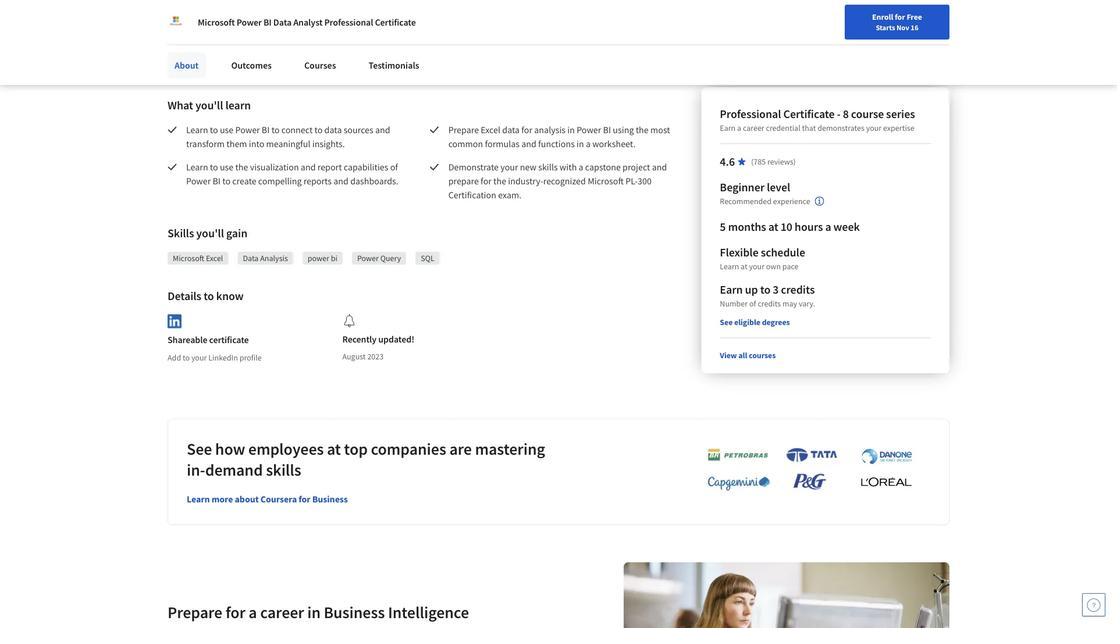Task type: locate. For each thing, give the bounding box(es) containing it.
0 vertical spatial career
[[743, 123, 765, 133]]

and inside demonstrate your new skills with a capstone project and prepare for the industry-recognized microsoft pl-300 certification exam.
[[652, 161, 667, 173]]

0 horizontal spatial the
[[235, 161, 248, 173]]

beginner
[[720, 180, 765, 195]]

0 horizontal spatial skills
[[266, 460, 301, 480]]

0 horizontal spatial prepare
[[168, 602, 222, 623]]

courses link
[[297, 45, 343, 70], [297, 52, 343, 78]]

the left most
[[636, 124, 649, 136]]

vary.
[[799, 299, 815, 309]]

0 vertical spatial certificate
[[375, 16, 416, 28]]

of
[[390, 161, 398, 173], [750, 299, 756, 309]]

1 testimonials link from the top
[[362, 45, 426, 70]]

up
[[745, 283, 758, 297]]

outcomes link for second about 'link' from the bottom of the page
[[224, 45, 279, 70]]

recommended experience
[[720, 196, 810, 207]]

level
[[767, 180, 791, 195]]

compelling
[[258, 175, 302, 187]]

earn up number on the top
[[720, 283, 743, 297]]

the up exam.
[[494, 175, 506, 187]]

data left analysis
[[243, 253, 259, 264]]

0 vertical spatial microsoft
[[198, 16, 235, 28]]

mastering
[[475, 439, 545, 459]]

0 vertical spatial of
[[390, 161, 398, 173]]

0 vertical spatial earn
[[720, 123, 736, 133]]

the up 'create'
[[235, 161, 248, 173]]

data left the analyst
[[273, 16, 292, 28]]

functions
[[538, 138, 575, 150]]

you'll left gain
[[196, 226, 224, 241]]

3
[[773, 283, 779, 297]]

excel up formulas
[[481, 124, 501, 136]]

use
[[220, 124, 234, 136], [220, 161, 234, 173]]

your left new
[[501, 161, 518, 173]]

credits up may
[[781, 283, 815, 297]]

1 vertical spatial data
[[243, 253, 259, 264]]

1 vertical spatial microsoft
[[588, 175, 624, 187]]

and inside prepare excel data for analysis in power bi using the most common formulas and functions in a worksheet.
[[522, 138, 537, 150]]

prepare for prepare excel data for analysis in power bi using the most common formulas and functions in a worksheet.
[[449, 124, 479, 136]]

1 vertical spatial business
[[324, 602, 385, 623]]

testimonials for second about 'link' from the bottom of the page "outcomes" 'link''s testimonials link
[[369, 52, 419, 63]]

and up 'reports'
[[301, 161, 316, 173]]

your left own
[[749, 261, 765, 272]]

see for see eligible degrees
[[720, 317, 733, 328]]

1 vertical spatial of
[[750, 299, 756, 309]]

use up 'create'
[[220, 161, 234, 173]]

use up them
[[220, 124, 234, 136]]

2 horizontal spatial at
[[769, 220, 779, 234]]

august 2023
[[342, 352, 384, 362]]

earn
[[720, 123, 736, 133], [720, 283, 743, 297]]

learn
[[186, 124, 208, 136], [186, 161, 208, 173], [720, 261, 739, 272], [187, 494, 210, 505]]

about
[[235, 494, 259, 505]]

excel down skills you'll gain
[[206, 253, 223, 264]]

2 vertical spatial in
[[307, 602, 321, 623]]

1 horizontal spatial see
[[720, 317, 733, 328]]

new
[[520, 161, 537, 173]]

2 courses from the top
[[304, 59, 336, 71]]

1 vertical spatial credits
[[758, 299, 781, 309]]

1 vertical spatial see
[[187, 439, 212, 459]]

and
[[375, 124, 390, 136], [522, 138, 537, 150], [301, 161, 316, 173], [652, 161, 667, 173], [334, 175, 349, 187]]

0 horizontal spatial professional
[[324, 16, 373, 28]]

see
[[720, 317, 733, 328], [187, 439, 212, 459]]

see inside see how employees at top companies are mastering in-demand skills
[[187, 439, 212, 459]]

1 horizontal spatial excel
[[481, 124, 501, 136]]

learn down flexible
[[720, 261, 739, 272]]

at for flexible schedule learn at your own pace
[[741, 261, 748, 272]]

power inside prepare excel data for analysis in power bi using the most common formulas and functions in a worksheet.
[[577, 124, 601, 136]]

0 horizontal spatial at
[[327, 439, 341, 459]]

2 vertical spatial at
[[327, 439, 341, 459]]

bi left 'create'
[[213, 175, 221, 187]]

a inside prepare excel data for analysis in power bi using the most common formulas and functions in a worksheet.
[[586, 138, 591, 150]]

power
[[308, 253, 329, 264]]

data up formulas
[[502, 124, 520, 136]]

0 horizontal spatial data
[[243, 253, 259, 264]]

at inside flexible schedule learn at your own pace
[[741, 261, 748, 272]]

1 earn from the top
[[720, 123, 736, 133]]

0 horizontal spatial see
[[187, 439, 212, 459]]

view all courses
[[720, 350, 776, 361]]

details to know
[[168, 289, 244, 304]]

2 outcomes from the top
[[231, 59, 272, 71]]

1 courses link from the top
[[297, 45, 343, 70]]

1 testimonials from the top
[[369, 52, 419, 63]]

recently
[[342, 333, 377, 345]]

recently updated!
[[342, 333, 414, 345]]

1 vertical spatial at
[[741, 261, 748, 272]]

2 testimonials from the top
[[369, 59, 419, 71]]

prepare for prepare for a career in business intelligence
[[168, 602, 222, 623]]

help center image
[[1087, 598, 1101, 612]]

1 outcomes from the top
[[231, 52, 272, 63]]

certificate
[[375, 16, 416, 28], [784, 107, 835, 121]]

0 horizontal spatial in
[[307, 602, 321, 623]]

1 vertical spatial certificate
[[784, 107, 835, 121]]

view
[[720, 350, 737, 361]]

outcomes link for second about 'link' from the top of the page
[[224, 52, 279, 78]]

learn inside flexible schedule learn at your own pace
[[720, 261, 739, 272]]

excel inside prepare excel data for analysis in power bi using the most common formulas and functions in a worksheet.
[[481, 124, 501, 136]]

learn left more
[[187, 494, 210, 505]]

in
[[568, 124, 575, 136], [577, 138, 584, 150], [307, 602, 321, 623]]

excel
[[481, 124, 501, 136], [206, 253, 223, 264]]

0 vertical spatial business
[[312, 494, 348, 505]]

2 use from the top
[[220, 161, 234, 173]]

all
[[739, 350, 748, 361]]

2 data from the left
[[502, 124, 520, 136]]

2 horizontal spatial the
[[636, 124, 649, 136]]

1 vertical spatial the
[[235, 161, 248, 173]]

1 vertical spatial in
[[577, 138, 584, 150]]

-
[[837, 107, 841, 121]]

learn more about coursera for business link
[[187, 494, 348, 505]]

capstone
[[585, 161, 621, 173]]

at down flexible
[[741, 261, 748, 272]]

0 horizontal spatial data
[[325, 124, 342, 136]]

see inside button
[[720, 317, 733, 328]]

1 vertical spatial you'll
[[196, 226, 224, 241]]

0 vertical spatial see
[[720, 317, 733, 328]]

microsoft down skills in the left of the page
[[173, 253, 204, 264]]

1 vertical spatial earn
[[720, 283, 743, 297]]

0 vertical spatial skills
[[538, 161, 558, 173]]

for inside enroll for free starts nov 16
[[895, 12, 905, 22]]

bi
[[264, 16, 272, 28], [262, 124, 270, 136], [603, 124, 611, 136], [213, 175, 221, 187]]

1 vertical spatial skills
[[266, 460, 301, 480]]

of down up
[[750, 299, 756, 309]]

degrees
[[762, 317, 790, 328]]

for
[[895, 12, 905, 22], [522, 124, 533, 136], [481, 175, 492, 187], [299, 494, 311, 505], [226, 602, 246, 623]]

about up what at the left
[[175, 59, 199, 71]]

skills right new
[[538, 161, 558, 173]]

earn inside professional certificate - 8 course series earn a career credential that demonstrates your expertise
[[720, 123, 736, 133]]

learn inside learn to use the visualization and report capabilities of power bi to create compelling reports and dashboards.
[[186, 161, 208, 173]]

at left top on the left bottom of page
[[327, 439, 341, 459]]

credits down earn up to 3 credits
[[758, 299, 781, 309]]

at inside see how employees at top companies are mastering in-demand skills
[[327, 439, 341, 459]]

professional right the analyst
[[324, 16, 373, 28]]

skills inside demonstrate your new skills with a capstone project and prepare for the industry-recognized microsoft pl-300 certification exam.
[[538, 161, 558, 173]]

1 use from the top
[[220, 124, 234, 136]]

learn inside learn to use power bi to connect to data sources and transform them into meaningful insights.
[[186, 124, 208, 136]]

microsoft power bi data analyst professional certificate
[[198, 16, 416, 28]]

your inside demonstrate your new skills with a capstone project and prepare for the industry-recognized microsoft pl-300 certification exam.
[[501, 161, 518, 173]]

4.6
[[720, 155, 735, 169]]

nov
[[897, 23, 910, 32]]

2 about link from the top
[[168, 52, 206, 78]]

0 vertical spatial at
[[769, 220, 779, 234]]

0 vertical spatial the
[[636, 124, 649, 136]]

about link down microsoft icon
[[168, 45, 206, 70]]

2 courses link from the top
[[297, 52, 343, 78]]

microsoft down capstone
[[588, 175, 624, 187]]

demand
[[205, 460, 263, 480]]

microsoft excel
[[173, 253, 223, 264]]

information about difficulty level pre-requisites. image
[[815, 197, 824, 206]]

learn for learn more about coursera for business
[[187, 494, 210, 505]]

gain
[[226, 226, 248, 241]]

your
[[866, 123, 882, 133], [501, 161, 518, 173], [749, 261, 765, 272], [191, 353, 207, 363]]

2 vertical spatial microsoft
[[173, 253, 204, 264]]

see eligible degrees button
[[720, 317, 790, 328]]

1 about link from the top
[[168, 45, 206, 70]]

use inside learn to use the visualization and report capabilities of power bi to create compelling reports and dashboards.
[[220, 161, 234, 173]]

5 months at 10 hours a week
[[720, 220, 860, 234]]

and right the project
[[652, 161, 667, 173]]

0 vertical spatial professional
[[324, 16, 373, 28]]

0 vertical spatial use
[[220, 124, 234, 136]]

1 horizontal spatial data
[[502, 124, 520, 136]]

prepare
[[449, 124, 479, 136], [168, 602, 222, 623]]

courses
[[304, 52, 336, 63], [304, 59, 336, 71]]

testimonials link
[[362, 45, 426, 70], [362, 52, 426, 78]]

skills down employees
[[266, 460, 301, 480]]

and down report
[[334, 175, 349, 187]]

and right the sources at top
[[375, 124, 390, 136]]

analysis
[[534, 124, 566, 136]]

learn up transform
[[186, 124, 208, 136]]

None search field
[[166, 7, 445, 31]]

1 horizontal spatial data
[[273, 16, 292, 28]]

certificate
[[209, 334, 249, 346]]

0 vertical spatial you'll
[[195, 98, 223, 113]]

of inside learn to use the visualization and report capabilities of power bi to create compelling reports and dashboards.
[[390, 161, 398, 173]]

and inside learn to use power bi to connect to data sources and transform them into meaningful insights.
[[375, 124, 390, 136]]

about link up what at the left
[[168, 52, 206, 78]]

0 vertical spatial in
[[568, 124, 575, 136]]

of up dashboards.
[[390, 161, 398, 173]]

1 vertical spatial professional
[[720, 107, 781, 121]]

2 outcomes link from the top
[[224, 52, 279, 78]]

week
[[834, 220, 860, 234]]

1 vertical spatial prepare
[[168, 602, 222, 623]]

0 vertical spatial excel
[[481, 124, 501, 136]]

about for second about 'link' from the bottom of the page
[[175, 52, 199, 63]]

certification
[[449, 189, 496, 201]]

microsoft image
[[168, 14, 184, 30]]

1 outcomes link from the top
[[224, 45, 279, 70]]

data up insights. at top
[[325, 124, 342, 136]]

2023
[[367, 352, 384, 362]]

skills inside see how employees at top companies are mastering in-demand skills
[[266, 460, 301, 480]]

shareable
[[168, 334, 207, 346]]

learn for learn to use power bi to connect to data sources and transform them into meaningful insights.
[[186, 124, 208, 136]]

1 data from the left
[[325, 124, 342, 136]]

report
[[318, 161, 342, 173]]

bi up 'into' at top
[[262, 124, 270, 136]]

1 horizontal spatial professional
[[720, 107, 781, 121]]

1 horizontal spatial career
[[743, 123, 765, 133]]

learn for learn to use the visualization and report capabilities of power bi to create compelling reports and dashboards.
[[186, 161, 208, 173]]

0 horizontal spatial certificate
[[375, 16, 416, 28]]

you'll for what
[[195, 98, 223, 113]]

power inside learn to use power bi to connect to data sources and transform them into meaningful insights.
[[235, 124, 260, 136]]

1 horizontal spatial prepare
[[449, 124, 479, 136]]

you'll left learn
[[195, 98, 223, 113]]

recommended
[[720, 196, 772, 207]]

1 horizontal spatial at
[[741, 261, 748, 272]]

english button
[[873, 0, 943, 38]]

earn up 4.6
[[720, 123, 736, 133]]

linkedin
[[208, 353, 238, 363]]

to left 'create'
[[222, 175, 231, 187]]

business
[[312, 494, 348, 505], [324, 602, 385, 623]]

0 horizontal spatial excel
[[206, 253, 223, 264]]

know
[[216, 289, 244, 304]]

0 horizontal spatial of
[[390, 161, 398, 173]]

testimonials link for second about 'link' from the bottom of the page "outcomes" 'link'
[[362, 45, 426, 70]]

microsoft for microsoft power bi data analyst professional certificate
[[198, 16, 235, 28]]

see down number on the top
[[720, 317, 733, 328]]

2 vertical spatial the
[[494, 175, 506, 187]]

to up transform
[[210, 124, 218, 136]]

1 vertical spatial use
[[220, 161, 234, 173]]

1 horizontal spatial certificate
[[784, 107, 835, 121]]

about down microsoft icon
[[175, 52, 199, 63]]

capabilities
[[344, 161, 388, 173]]

1 vertical spatial excel
[[206, 253, 223, 264]]

months
[[728, 220, 766, 234]]

see up the in-
[[187, 439, 212, 459]]

1 vertical spatial career
[[260, 602, 304, 623]]

for inside prepare excel data for analysis in power bi using the most common formulas and functions in a worksheet.
[[522, 124, 533, 136]]

1 courses from the top
[[304, 52, 336, 63]]

about link
[[168, 45, 206, 70], [168, 52, 206, 78]]

at left 10
[[769, 220, 779, 234]]

use inside learn to use power bi to connect to data sources and transform them into meaningful insights.
[[220, 124, 234, 136]]

experience
[[773, 196, 810, 207]]

to right add on the left bottom of the page
[[183, 353, 190, 363]]

a inside professional certificate - 8 course series earn a career credential that demonstrates your expertise
[[737, 123, 742, 133]]

and up new
[[522, 138, 537, 150]]

1 horizontal spatial of
[[750, 299, 756, 309]]

at for see how employees at top companies are mastering in-demand skills
[[327, 439, 341, 459]]

shareable certificate
[[168, 334, 249, 346]]

series
[[886, 107, 915, 121]]

prepare inside prepare excel data for analysis in power bi using the most common formulas and functions in a worksheet.
[[449, 124, 479, 136]]

outcomes for second about 'link' from the bottom of the page "outcomes" 'link'
[[231, 52, 272, 63]]

about
[[175, 52, 199, 63], [175, 59, 199, 71]]

1 horizontal spatial skills
[[538, 161, 558, 173]]

0 vertical spatial prepare
[[449, 124, 479, 136]]

courses link for "outcomes" 'link' corresponding to second about 'link' from the top of the page's testimonials link
[[297, 52, 343, 78]]

shopping cart: 1 item image
[[845, 9, 867, 27]]

2 testimonials link from the top
[[362, 52, 426, 78]]

2 about from the top
[[175, 59, 199, 71]]

1 about from the top
[[175, 52, 199, 63]]

learn down transform
[[186, 161, 208, 173]]

your down "course"
[[866, 123, 882, 133]]

bi up worksheet.
[[603, 124, 611, 136]]

professional up credential
[[720, 107, 781, 121]]

1 horizontal spatial in
[[568, 124, 575, 136]]

the
[[636, 124, 649, 136], [235, 161, 248, 173], [494, 175, 506, 187]]

1 horizontal spatial the
[[494, 175, 506, 187]]

microsoft right microsoft icon
[[198, 16, 235, 28]]



Task type: describe. For each thing, give the bounding box(es) containing it.
2 horizontal spatial in
[[577, 138, 584, 150]]

microsoft for microsoft excel
[[173, 253, 204, 264]]

how
[[215, 439, 245, 459]]

career inside professional certificate - 8 course series earn a career credential that demonstrates your expertise
[[743, 123, 765, 133]]

skills
[[168, 226, 194, 241]]

your inside professional certificate - 8 course series earn a career credential that demonstrates your expertise
[[866, 123, 882, 133]]

earn up to 3 credits
[[720, 283, 815, 297]]

the inside demonstrate your new skills with a capstone project and prepare for the industry-recognized microsoft pl-300 certification exam.
[[494, 175, 506, 187]]

own
[[766, 261, 781, 272]]

sources
[[344, 124, 373, 136]]

professional inside professional certificate - 8 course series earn a career credential that demonstrates your expertise
[[720, 107, 781, 121]]

employees
[[248, 439, 324, 459]]

demonstrate
[[449, 161, 499, 173]]

courses
[[749, 350, 776, 361]]

meaningful
[[266, 138, 311, 150]]

project
[[623, 161, 650, 173]]

microsoft inside demonstrate your new skills with a capstone project and prepare for the industry-recognized microsoft pl-300 certification exam.
[[588, 175, 624, 187]]

course
[[851, 107, 884, 121]]

free
[[907, 12, 922, 22]]

insights.
[[312, 138, 345, 150]]

industry-
[[508, 175, 543, 187]]

beginner level
[[720, 180, 791, 195]]

using
[[613, 124, 634, 136]]

query
[[380, 253, 401, 264]]

top
[[344, 439, 368, 459]]

show notifications image
[[960, 15, 974, 29]]

see how employees at top companies are mastering in-demand skills
[[187, 439, 545, 480]]

courses for second about 'link' from the bottom of the page "outcomes" 'link''s testimonials link
[[304, 52, 336, 63]]

create
[[232, 175, 256, 187]]

worksheet.
[[593, 138, 636, 150]]

details
[[168, 289, 201, 304]]

300
[[638, 175, 652, 187]]

business for in
[[324, 602, 385, 623]]

learn to use power bi to connect to data sources and transform them into meaningful insights.
[[186, 124, 392, 150]]

use for to
[[220, 161, 234, 173]]

companies
[[371, 439, 446, 459]]

reports
[[304, 175, 332, 187]]

data inside learn to use power bi to connect to data sources and transform them into meaningful insights.
[[325, 124, 342, 136]]

8
[[843, 107, 849, 121]]

0 vertical spatial credits
[[781, 283, 815, 297]]

excel for prepare
[[481, 124, 501, 136]]

are
[[450, 439, 472, 459]]

power inside learn to use the visualization and report capabilities of power bi to create compelling reports and dashboards.
[[186, 175, 211, 187]]

hours
[[795, 220, 823, 234]]

may
[[783, 299, 797, 309]]

0 horizontal spatial career
[[260, 602, 304, 623]]

certificate inside professional certificate - 8 course series earn a career credential that demonstrates your expertise
[[784, 107, 835, 121]]

to up insights. at top
[[315, 124, 323, 136]]

dashboards.
[[350, 175, 399, 187]]

visualization
[[250, 161, 299, 173]]

enroll for free starts nov 16
[[872, 12, 922, 32]]

prepare
[[449, 175, 479, 187]]

bi left the analyst
[[264, 16, 272, 28]]

to up meaningful
[[272, 124, 280, 136]]

transform
[[186, 138, 225, 150]]

formulas
[[485, 138, 520, 150]]

into
[[249, 138, 264, 150]]

testimonials link for "outcomes" 'link' corresponding to second about 'link' from the top of the page
[[362, 52, 426, 78]]

pl-
[[626, 175, 638, 187]]

starts
[[876, 23, 895, 32]]

august
[[342, 352, 366, 362]]

to left the 'know'
[[204, 289, 214, 304]]

0 vertical spatial data
[[273, 16, 292, 28]]

intelligence
[[388, 602, 469, 623]]

the inside prepare excel data for analysis in power bi using the most common formulas and functions in a worksheet.
[[636, 124, 649, 136]]

data inside prepare excel data for analysis in power bi using the most common formulas and functions in a worksheet.
[[502, 124, 520, 136]]

for inside demonstrate your new skills with a capstone project and prepare for the industry-recognized microsoft pl-300 certification exam.
[[481, 175, 492, 187]]

to left 3
[[760, 283, 771, 297]]

courses for "outcomes" 'link' corresponding to second about 'link' from the top of the page's testimonials link
[[304, 59, 336, 71]]

add
[[168, 353, 181, 363]]

skills you'll gain
[[168, 226, 248, 241]]

reviews)
[[768, 157, 796, 167]]

expertise
[[883, 123, 915, 133]]

prepare for a career in business intelligence
[[168, 602, 469, 623]]

common
[[449, 138, 483, 150]]

a inside demonstrate your new skills with a capstone project and prepare for the industry-recognized microsoft pl-300 certification exam.
[[579, 161, 584, 173]]

about for second about 'link' from the top of the page
[[175, 59, 199, 71]]

the inside learn to use the visualization and report capabilities of power bi to create compelling reports and dashboards.
[[235, 161, 248, 173]]

flexible schedule learn at your own pace
[[720, 245, 805, 272]]

them
[[227, 138, 247, 150]]

analysis
[[260, 253, 288, 264]]

power bi
[[308, 253, 338, 264]]

(785
[[751, 157, 766, 167]]

to down transform
[[210, 161, 218, 173]]

data analysis
[[243, 253, 288, 264]]

see for see how employees at top companies are mastering in-demand skills
[[187, 439, 212, 459]]

english
[[894, 13, 922, 25]]

what
[[168, 98, 193, 113]]

number of credits may vary.
[[720, 299, 815, 309]]

that
[[802, 123, 816, 133]]

outcomes for "outcomes" 'link' corresponding to second about 'link' from the top of the page
[[231, 59, 272, 71]]

most
[[651, 124, 670, 136]]

credential
[[766, 123, 801, 133]]

with
[[560, 161, 577, 173]]

see eligible degrees
[[720, 317, 790, 328]]

you'll for skills
[[196, 226, 224, 241]]

excel for microsoft
[[206, 253, 223, 264]]

2 earn from the top
[[720, 283, 743, 297]]

more
[[212, 494, 233, 505]]

power query
[[357, 253, 401, 264]]

5
[[720, 220, 726, 234]]

enroll
[[872, 12, 894, 22]]

sql
[[421, 253, 435, 264]]

demonstrate your new skills with a capstone project and prepare for the industry-recognized microsoft pl-300 certification exam.
[[449, 161, 669, 201]]

bi inside prepare excel data for analysis in power bi using the most common formulas and functions in a worksheet.
[[603, 124, 611, 136]]

your inside flexible schedule learn at your own pace
[[749, 261, 765, 272]]

your down shareable certificate
[[191, 353, 207, 363]]

coursera enterprise logos image
[[690, 447, 923, 498]]

number
[[720, 299, 748, 309]]

bi inside learn to use power bi to connect to data sources and transform them into meaningful insights.
[[262, 124, 270, 136]]

testimonials for "outcomes" 'link' corresponding to second about 'link' from the top of the page's testimonials link
[[369, 59, 419, 71]]

demonstrates
[[818, 123, 865, 133]]

recognized
[[543, 175, 586, 187]]

use for transform
[[220, 124, 234, 136]]

schedule
[[761, 245, 805, 260]]

coursera
[[261, 494, 297, 505]]

pace
[[783, 261, 799, 272]]

connect
[[282, 124, 313, 136]]

eligible
[[734, 317, 761, 328]]

bi inside learn to use the visualization and report capabilities of power bi to create compelling reports and dashboards.
[[213, 175, 221, 187]]

learn to use the visualization and report capabilities of power bi to create compelling reports and dashboards.
[[186, 161, 402, 187]]

business for for
[[312, 494, 348, 505]]

courses link for second about 'link' from the bottom of the page "outcomes" 'link''s testimonials link
[[297, 45, 343, 70]]



Task type: vqa. For each thing, say whether or not it's contained in the screenshot.
the leftmost Through
no



